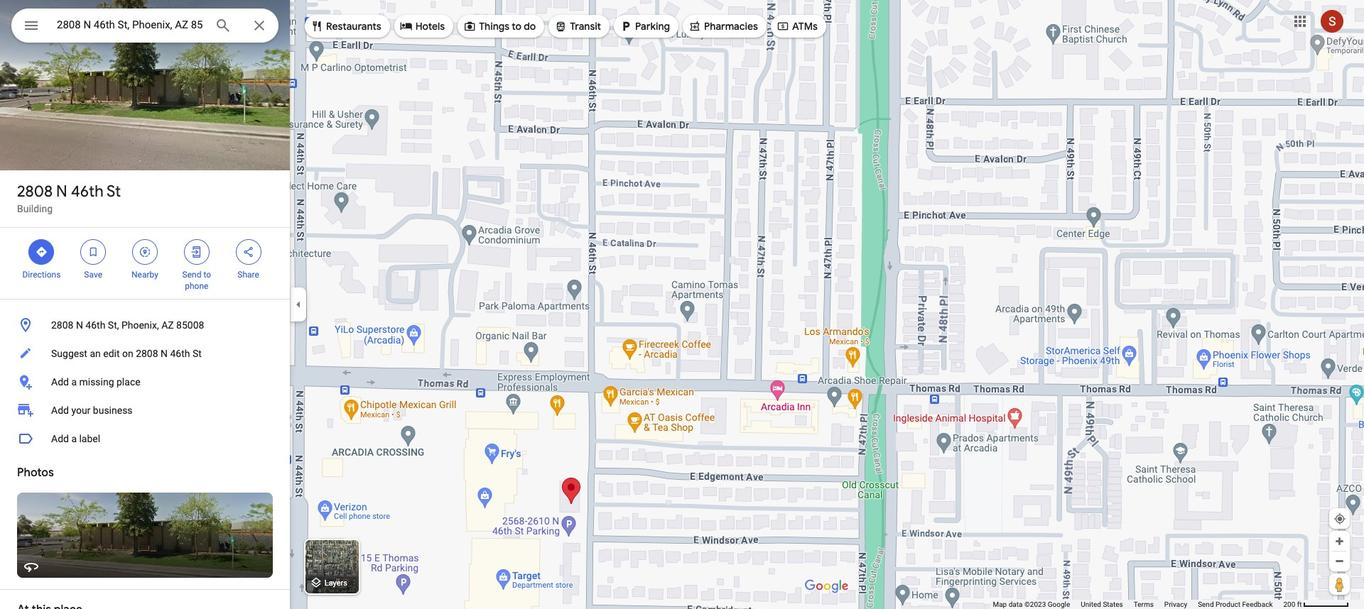 Task type: describe. For each thing, give the bounding box(es) containing it.
46th for st,
[[86, 320, 105, 331]]

add your business
[[51, 405, 133, 417]]


[[689, 18, 702, 34]]

none field inside '2808 n 46th st, phoenix, az 85008' "field"
[[57, 16, 203, 33]]

2 vertical spatial 2808
[[136, 348, 158, 360]]

2808 N 46th St, Phoenix, AZ 85008 field
[[11, 9, 279, 43]]

200 ft
[[1284, 601, 1303, 609]]

phone
[[185, 281, 209, 291]]

footer inside the google maps element
[[993, 601, 1284, 610]]

label
[[79, 434, 100, 445]]

collapse side panel image
[[291, 297, 306, 313]]

 parking
[[620, 18, 670, 34]]

show street view coverage image
[[1330, 574, 1350, 596]]

do
[[524, 20, 536, 33]]

200 ft button
[[1284, 601, 1350, 609]]

send product feedback
[[1198, 601, 1273, 609]]

map
[[993, 601, 1007, 609]]


[[464, 18, 476, 34]]

suggest
[[51, 348, 87, 360]]

business
[[93, 405, 133, 417]]

zoom in image
[[1335, 537, 1346, 547]]

ft
[[1298, 601, 1303, 609]]

phoenix,
[[121, 320, 159, 331]]

terms button
[[1134, 601, 1154, 610]]

google
[[1048, 601, 1071, 609]]

send for send product feedback
[[1198, 601, 1214, 609]]

states
[[1103, 601, 1124, 609]]

2 vertical spatial n
[[161, 348, 168, 360]]

atms
[[792, 20, 818, 33]]

46th for st
[[71, 182, 104, 202]]

add a missing place
[[51, 377, 140, 388]]

add a label button
[[0, 425, 290, 453]]

send for send to phone
[[182, 270, 201, 280]]

things
[[479, 20, 510, 33]]

200
[[1284, 601, 1296, 609]]


[[23, 16, 40, 36]]

missing
[[79, 377, 114, 388]]

united
[[1081, 601, 1102, 609]]

2808 n 46th st, phoenix, az 85008
[[51, 320, 204, 331]]

an
[[90, 348, 101, 360]]

terms
[[1134, 601, 1154, 609]]

n for st,
[[76, 320, 83, 331]]

85008
[[176, 320, 204, 331]]

parking
[[635, 20, 670, 33]]

privacy button
[[1165, 601, 1188, 610]]

©2023
[[1025, 601, 1046, 609]]

2808 for st
[[17, 182, 53, 202]]

united states
[[1081, 601, 1124, 609]]

save
[[84, 270, 102, 280]]

 atms
[[777, 18, 818, 34]]

a for missing
[[71, 377, 77, 388]]

privacy
[[1165, 601, 1188, 609]]

google maps element
[[0, 0, 1365, 610]]

add a label
[[51, 434, 100, 445]]

add for add a missing place
[[51, 377, 69, 388]]

2808 n 46th st, phoenix, az 85008 button
[[0, 311, 290, 340]]

edit
[[103, 348, 120, 360]]

add your business link
[[0, 397, 290, 425]]

 hotels
[[400, 18, 445, 34]]

hotels
[[416, 20, 445, 33]]


[[139, 245, 151, 260]]

add for add a label
[[51, 434, 69, 445]]

pharmacies
[[704, 20, 758, 33]]

2808 for st,
[[51, 320, 74, 331]]


[[311, 18, 323, 34]]

2808 n 46th st building
[[17, 182, 121, 215]]

to inside  things to do
[[512, 20, 522, 33]]

product
[[1216, 601, 1241, 609]]



Task type: vqa. For each thing, say whether or not it's contained in the screenshot.
24 – 30
no



Task type: locate. For each thing, give the bounding box(es) containing it.
to up phone
[[204, 270, 211, 280]]

1 add from the top
[[51, 377, 69, 388]]

st inside button
[[193, 348, 202, 360]]

add
[[51, 377, 69, 388], [51, 405, 69, 417], [51, 434, 69, 445]]

1 horizontal spatial send
[[1198, 601, 1214, 609]]

st
[[107, 182, 121, 202], [193, 348, 202, 360]]

st,
[[108, 320, 119, 331]]

0 vertical spatial send
[[182, 270, 201, 280]]

send
[[182, 270, 201, 280], [1198, 601, 1214, 609]]

send product feedback button
[[1198, 601, 1273, 610]]

actions for 2808 n 46th st region
[[0, 228, 290, 299]]

2808 right on
[[136, 348, 158, 360]]

 pharmacies
[[689, 18, 758, 34]]

transit
[[570, 20, 601, 33]]

google account: sheryl atherton  
(sheryl.atherton@adept.ai) image
[[1321, 10, 1344, 32]]

a
[[71, 377, 77, 388], [71, 434, 77, 445]]

46th down 85008
[[170, 348, 190, 360]]


[[777, 18, 790, 34]]

0 vertical spatial a
[[71, 377, 77, 388]]

n
[[56, 182, 67, 202], [76, 320, 83, 331], [161, 348, 168, 360]]

footer
[[993, 601, 1284, 610]]

1 vertical spatial a
[[71, 434, 77, 445]]

1 vertical spatial st
[[193, 348, 202, 360]]

add inside "button"
[[51, 434, 69, 445]]

to left do
[[512, 20, 522, 33]]

1 a from the top
[[71, 377, 77, 388]]

0 vertical spatial n
[[56, 182, 67, 202]]

add left label at the left bottom of page
[[51, 434, 69, 445]]

building
[[17, 203, 53, 215]]

show your location image
[[1334, 513, 1347, 526]]

send up phone
[[182, 270, 201, 280]]

a for label
[[71, 434, 77, 445]]

united states button
[[1081, 601, 1124, 610]]

restaurants
[[326, 20, 381, 33]]

az
[[161, 320, 174, 331]]

1 vertical spatial to
[[204, 270, 211, 280]]

2 add from the top
[[51, 405, 69, 417]]

directions
[[22, 270, 61, 280]]

2 vertical spatial add
[[51, 434, 69, 445]]

46th inside 2808 n 46th st building
[[71, 182, 104, 202]]

zoom out image
[[1335, 557, 1346, 567]]

nearby
[[132, 270, 158, 280]]

a inside button
[[71, 377, 77, 388]]

46th left st,
[[86, 320, 105, 331]]

3 add from the top
[[51, 434, 69, 445]]

add left your
[[51, 405, 69, 417]]

feedback
[[1243, 601, 1273, 609]]

add a missing place button
[[0, 368, 290, 397]]

add inside button
[[51, 377, 69, 388]]


[[242, 245, 255, 260]]

46th up 
[[71, 182, 104, 202]]

suggest an edit on 2808 n 46th st
[[51, 348, 202, 360]]

on
[[122, 348, 133, 360]]

data
[[1009, 601, 1023, 609]]


[[400, 18, 413, 34]]

footer containing map data ©2023 google
[[993, 601, 1284, 610]]

a left label at the left bottom of page
[[71, 434, 77, 445]]

to
[[512, 20, 522, 33], [204, 270, 211, 280]]

0 vertical spatial add
[[51, 377, 69, 388]]

0 horizontal spatial to
[[204, 270, 211, 280]]

suggest an edit on 2808 n 46th st button
[[0, 340, 290, 368]]

 search field
[[11, 9, 279, 45]]

2808
[[17, 182, 53, 202], [51, 320, 74, 331], [136, 348, 158, 360]]

n inside 2808 n 46th st building
[[56, 182, 67, 202]]

st inside 2808 n 46th st building
[[107, 182, 121, 202]]

2808 n 46th st main content
[[0, 0, 290, 610]]

0 vertical spatial 46th
[[71, 182, 104, 202]]


[[555, 18, 567, 34]]


[[35, 245, 48, 260]]

0 horizontal spatial send
[[182, 270, 201, 280]]

0 vertical spatial to
[[512, 20, 522, 33]]

1 vertical spatial add
[[51, 405, 69, 417]]

a left missing
[[71, 377, 77, 388]]

0 horizontal spatial st
[[107, 182, 121, 202]]

n for st
[[56, 182, 67, 202]]

0 vertical spatial st
[[107, 182, 121, 202]]

map data ©2023 google
[[993, 601, 1071, 609]]

place
[[117, 377, 140, 388]]

2 a from the top
[[71, 434, 77, 445]]

2808 inside 2808 n 46th st building
[[17, 182, 53, 202]]

2 vertical spatial 46th
[[170, 348, 190, 360]]

0 horizontal spatial n
[[56, 182, 67, 202]]

None field
[[57, 16, 203, 33]]

to inside send to phone
[[204, 270, 211, 280]]

your
[[71, 405, 91, 417]]

a inside "button"
[[71, 434, 77, 445]]

1 vertical spatial n
[[76, 320, 83, 331]]

send left product
[[1198, 601, 1214, 609]]

add down suggest
[[51, 377, 69, 388]]

1 horizontal spatial st
[[193, 348, 202, 360]]

2808 up building
[[17, 182, 53, 202]]

send to phone
[[182, 270, 211, 291]]

2 horizontal spatial n
[[161, 348, 168, 360]]

0 vertical spatial 2808
[[17, 182, 53, 202]]

send inside button
[[1198, 601, 1214, 609]]

1 horizontal spatial to
[[512, 20, 522, 33]]

send inside send to phone
[[182, 270, 201, 280]]

1 horizontal spatial n
[[76, 320, 83, 331]]

1 vertical spatial send
[[1198, 601, 1214, 609]]


[[87, 245, 100, 260]]

 things to do
[[464, 18, 536, 34]]

 transit
[[555, 18, 601, 34]]

46th
[[71, 182, 104, 202], [86, 320, 105, 331], [170, 348, 190, 360]]

photos
[[17, 466, 54, 480]]

 restaurants
[[311, 18, 381, 34]]

share
[[238, 270, 259, 280]]

2808 up suggest
[[51, 320, 74, 331]]


[[620, 18, 633, 34]]

1 vertical spatial 2808
[[51, 320, 74, 331]]

 button
[[11, 9, 51, 45]]

1 vertical spatial 46th
[[86, 320, 105, 331]]

layers
[[325, 580, 348, 589]]

add for add your business
[[51, 405, 69, 417]]


[[190, 245, 203, 260]]



